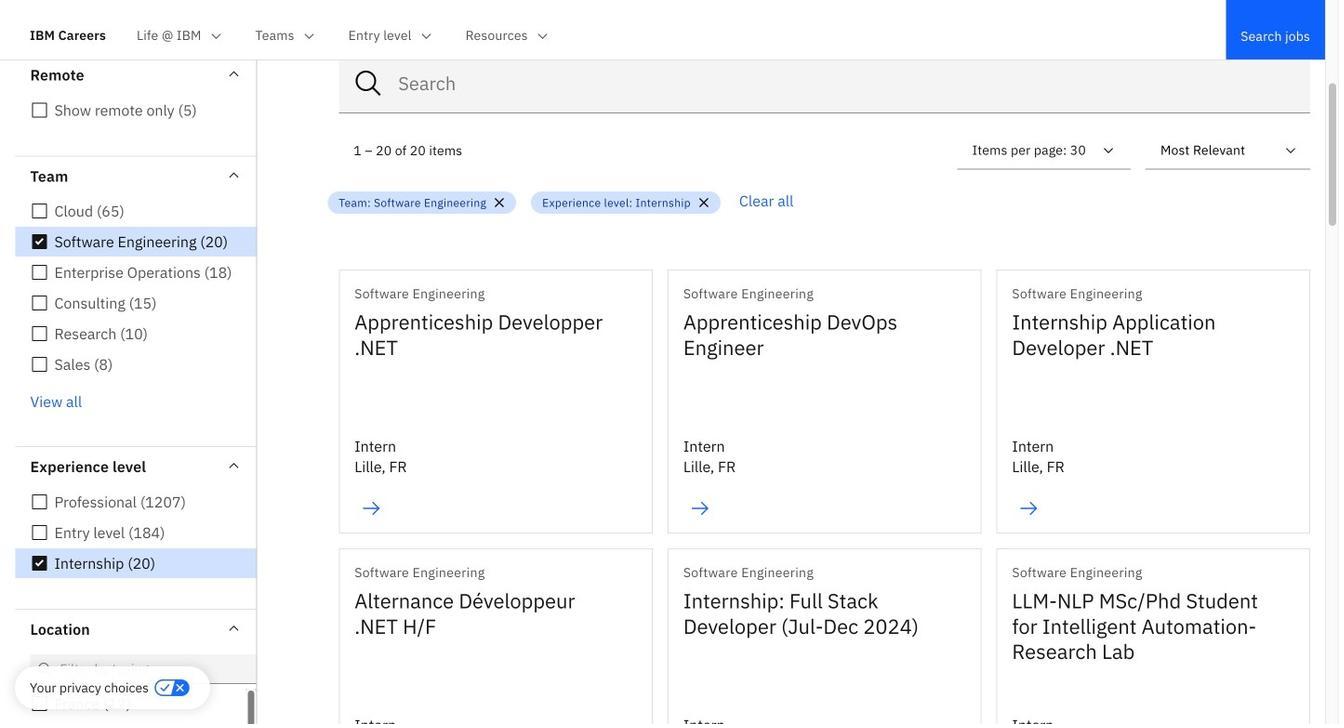 Task type: locate. For each thing, give the bounding box(es) containing it.
your privacy choices element
[[30, 678, 149, 699]]



Task type: vqa. For each thing, say whether or not it's contained in the screenshot.
Let's talk element
no



